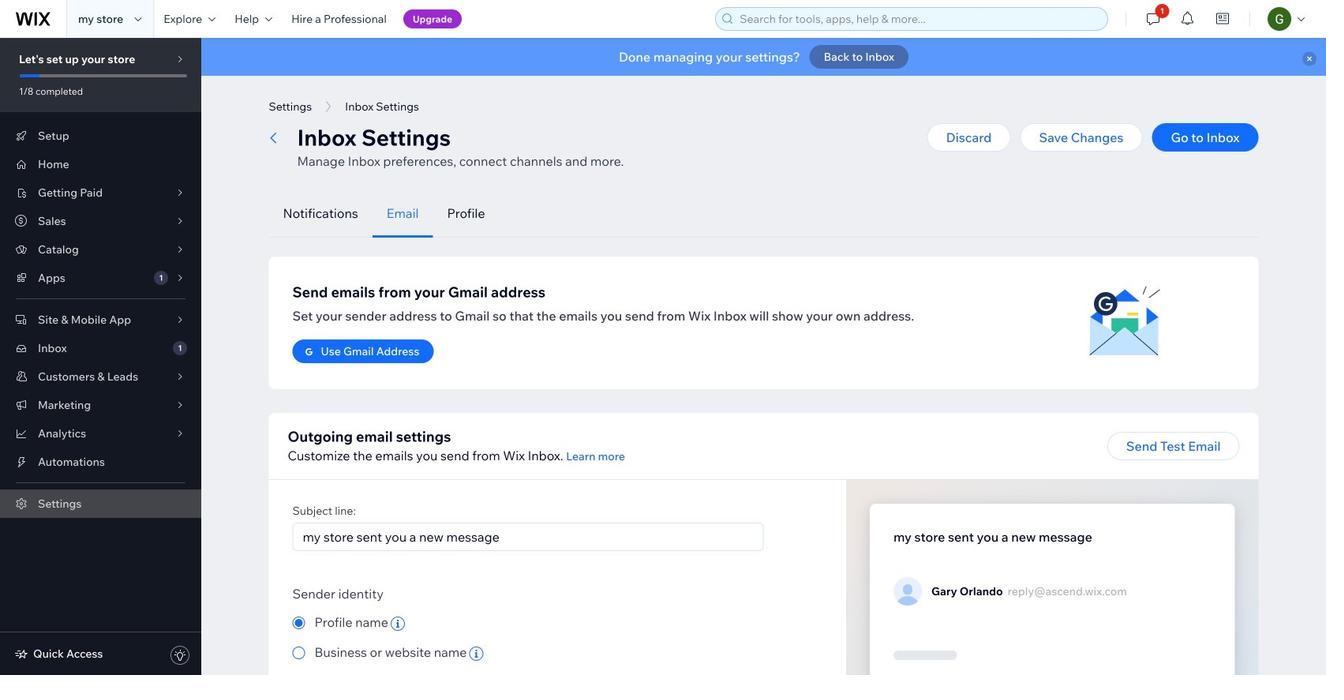 Task type: describe. For each thing, give the bounding box(es) containing it.
Write your email subject here… field
[[298, 524, 759, 550]]

Search for tools, apps, help & more... field
[[735, 8, 1103, 30]]



Task type: vqa. For each thing, say whether or not it's contained in the screenshot.
option group
yes



Task type: locate. For each thing, give the bounding box(es) containing it.
option group
[[293, 613, 764, 675]]

alert
[[201, 38, 1327, 76]]

sidebar element
[[0, 38, 201, 675]]



